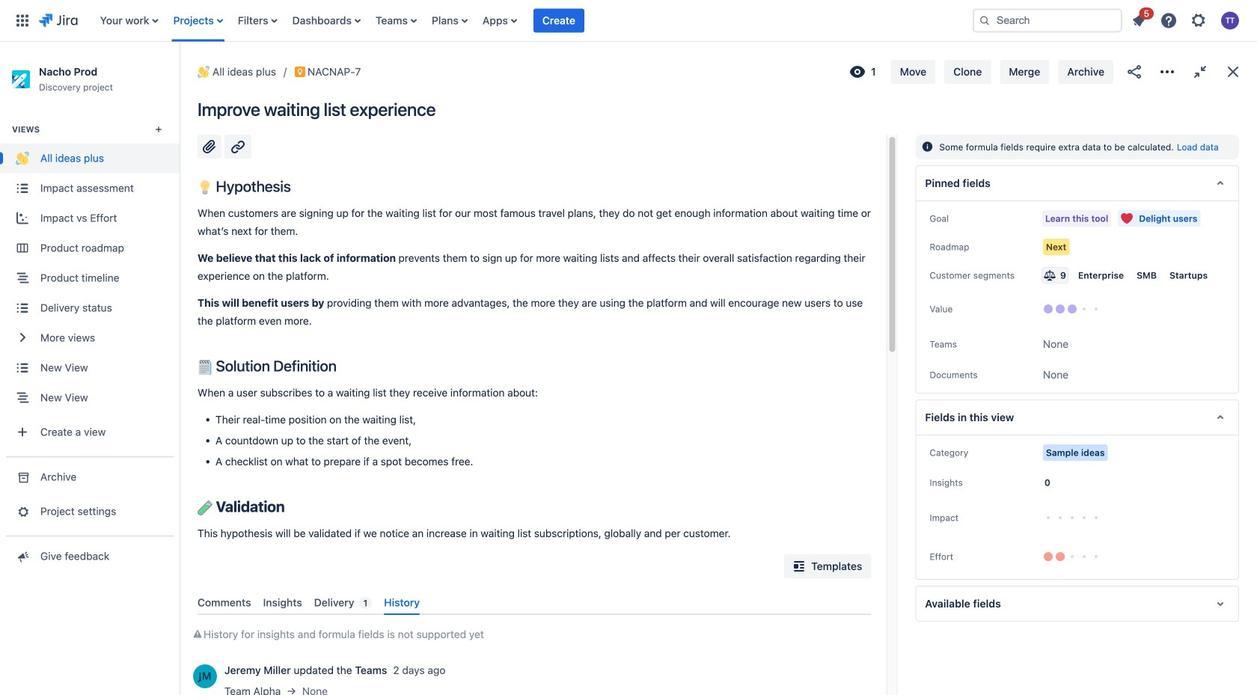 Task type: locate. For each thing, give the bounding box(es) containing it.
banner
[[0, 0, 1258, 42]]

1 horizontal spatial list item
[[1126, 6, 1154, 33]]

0 horizontal spatial :wave: image
[[16, 152, 29, 165]]

close image
[[1225, 63, 1243, 81]]

help image
[[1160, 12, 1178, 30]]

group
[[0, 105, 180, 456]]

0 horizontal spatial list
[[93, 0, 961, 42]]

list item
[[534, 0, 585, 42], [1126, 6, 1154, 33]]

:wave: image
[[198, 66, 210, 78], [16, 152, 29, 165]]

add attachment image
[[201, 138, 219, 156]]

primary element
[[9, 0, 961, 42]]

tab list
[[192, 591, 878, 615]]

:heart: image
[[1122, 213, 1134, 225], [1122, 213, 1134, 225]]

0 vertical spatial :wave: image
[[198, 66, 210, 78]]

list
[[93, 0, 961, 42], [1126, 6, 1249, 34]]

:wave: image
[[198, 66, 210, 78], [16, 152, 29, 165]]

Search field
[[973, 9, 1123, 33]]

search image
[[979, 15, 991, 27]]

jira image
[[39, 12, 78, 30], [39, 12, 78, 30]]

weighting value image
[[1044, 270, 1056, 282]]

0 horizontal spatial :wave: image
[[16, 152, 29, 165]]

0 vertical spatial :wave: image
[[198, 66, 210, 78]]

None search field
[[973, 9, 1123, 33]]

1 horizontal spatial :wave: image
[[198, 66, 210, 78]]

:test_tube: image
[[198, 501, 213, 516]]

fields in this view element
[[916, 400, 1240, 436]]

jira product discovery navigation element
[[0, 42, 180, 695]]

1 vertical spatial :wave: image
[[16, 152, 29, 165]]

appswitcher icon image
[[13, 12, 31, 30]]



Task type: describe. For each thing, give the bounding box(es) containing it.
:notepad_spiral: image
[[198, 360, 213, 375]]

link issue image
[[229, 138, 247, 156]]

editor templates image
[[791, 558, 809, 576]]

your profile and settings image
[[1222, 12, 1240, 30]]

1 horizontal spatial list
[[1126, 6, 1249, 34]]

more information about jeremy miller image
[[193, 665, 217, 689]]

:wave: image inside the jira product discovery navigation element
[[16, 152, 29, 165]]

available fields element
[[916, 586, 1240, 622]]

:bulb: image
[[198, 181, 213, 196]]

0 horizontal spatial list item
[[534, 0, 585, 42]]

more image
[[1159, 63, 1177, 81]]

collapse image
[[1192, 63, 1210, 81]]

pinned fields element
[[916, 166, 1240, 201]]

project settings image
[[15, 504, 30, 519]]

1 vertical spatial :wave: image
[[16, 152, 29, 165]]

current project sidebar image
[[163, 60, 196, 90]]

feedback image
[[15, 549, 30, 564]]

1 horizontal spatial :wave: image
[[198, 66, 210, 78]]

info image
[[922, 141, 934, 153]]

list item inside list
[[1126, 6, 1154, 33]]

settings image
[[1190, 12, 1208, 30]]

notifications image
[[1130, 12, 1148, 30]]



Task type: vqa. For each thing, say whether or not it's contained in the screenshot.
Card cover images
no



